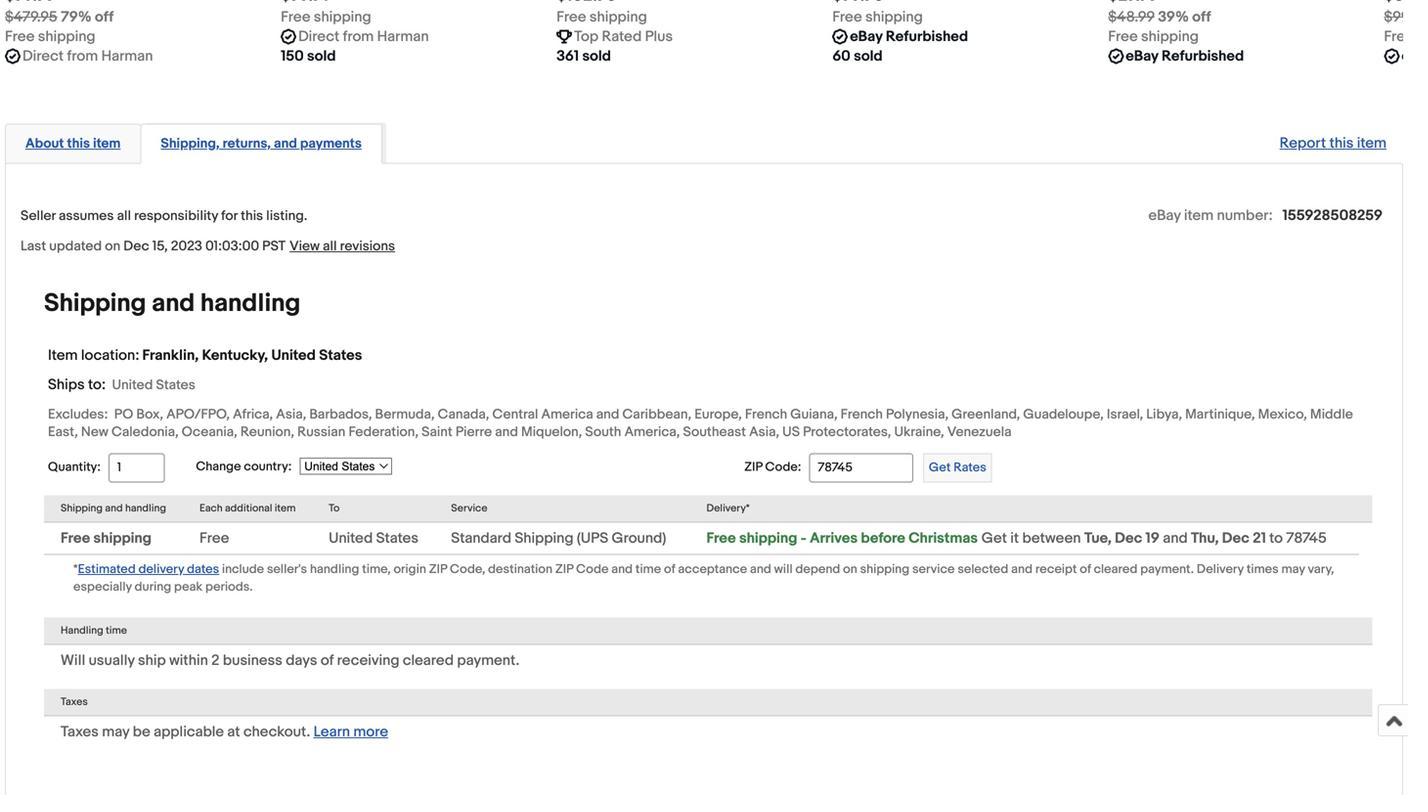Task type: describe. For each thing, give the bounding box(es) containing it.
polynesia,
[[886, 406, 949, 423]]

pst
[[262, 238, 286, 255]]

may inside include seller's handling time, origin zip code, destination zip code and time of acceptance and will depend on shipping service selected and receipt of cleared payment. delivery times may vary, especially during peak periods.
[[1282, 562, 1306, 577]]

$479.95 79% off free shipping
[[5, 8, 114, 46]]

each additional item
[[200, 502, 296, 515]]

1 vertical spatial may
[[102, 723, 129, 741]]

1 french from the left
[[745, 406, 788, 423]]

miquelon,
[[521, 424, 582, 441]]

1 vertical spatial get
[[982, 530, 1008, 547]]

-
[[801, 530, 807, 547]]

free down each
[[200, 530, 229, 547]]

0 vertical spatial shipping and handling
[[44, 289, 301, 319]]

free shipping for direct
[[281, 8, 371, 26]]

last
[[21, 238, 46, 255]]

0 horizontal spatial direct from harman
[[23, 47, 153, 65]]

time,
[[362, 562, 391, 577]]

dates
[[187, 562, 219, 577]]

1 horizontal spatial all
[[323, 238, 337, 255]]

protectorates,
[[803, 424, 892, 441]]

0 vertical spatial shipping
[[44, 289, 146, 319]]

361 sold
[[557, 47, 611, 65]]

tab list containing about this item
[[5, 120, 1404, 164]]

0 vertical spatial states
[[319, 347, 362, 364]]

60 sold
[[833, 47, 883, 65]]

will
[[774, 562, 793, 577]]

selected
[[958, 562, 1009, 577]]

0 horizontal spatial of
[[321, 652, 334, 670]]

middle
[[1311, 406, 1354, 423]]

us
[[783, 424, 800, 441]]

0 vertical spatial direct
[[298, 28, 340, 46]]

on inside include seller's handling time, origin zip code, destination zip code and time of acceptance and will depend on shipping service selected and receipt of cleared payment. delivery times may vary, especially during peak periods.
[[843, 562, 858, 577]]

to:
[[88, 376, 106, 394]]

number:
[[1217, 207, 1273, 224]]

this for report
[[1330, 135, 1354, 152]]

will usually ship within 2 business days of receiving cleared payment.
[[61, 652, 520, 670]]

include
[[222, 562, 264, 577]]

ships
[[48, 376, 85, 394]]

361 sold text field
[[557, 46, 611, 66]]

*
[[73, 562, 78, 577]]

free up top
[[557, 8, 587, 26]]

central
[[493, 406, 538, 423]]

2 horizontal spatial united
[[329, 530, 373, 547]]

ZIP Code: text field
[[809, 453, 914, 483]]

receipt
[[1036, 562, 1077, 577]]

report
[[1280, 135, 1327, 152]]

usually
[[89, 652, 135, 670]]

$99.
[[1385, 8, 1409, 26]]

martinique,
[[1186, 406, 1256, 423]]

1 horizontal spatial ebay refurbished
[[1126, 47, 1245, 65]]

be
[[133, 723, 150, 741]]

sold for 150 sold
[[307, 47, 336, 65]]

2 horizontal spatial states
[[376, 530, 419, 547]]

0 horizontal spatial handling
[[125, 502, 166, 515]]

zip code:
[[745, 460, 802, 475]]

0 horizontal spatial ebay refurbished
[[850, 28, 969, 46]]

view all revisions link
[[286, 237, 395, 255]]

last updated on dec 15, 2023 01:03:00 pst view all revisions
[[21, 238, 395, 255]]

to
[[329, 502, 340, 515]]

Top Rated Plus text field
[[574, 27, 673, 46]]

21
[[1253, 530, 1267, 547]]

and down the free shipping - arrives before christmas get it between tue, dec 19 and thu, dec 21 to 78745
[[1012, 562, 1033, 577]]

$479.95
[[5, 8, 58, 26]]

free shipping - arrives before christmas get it between tue, dec 19 and thu, dec 21 to 78745
[[707, 530, 1327, 547]]

israel,
[[1107, 406, 1144, 423]]

and up franklin, on the top left of page
[[152, 289, 195, 319]]

pierre
[[456, 424, 492, 441]]

78745
[[1287, 530, 1327, 547]]

item location: franklin, kentucky, united states
[[48, 347, 362, 364]]

report this item
[[1280, 135, 1387, 152]]

apo/fpo,
[[166, 406, 230, 423]]

1 horizontal spatial this
[[241, 208, 263, 224]]

payment. inside include seller's handling time, origin zip code, destination zip code and time of acceptance and will depend on shipping service selected and receipt of cleared payment. delivery times may vary, especially during peak periods.
[[1141, 562, 1194, 577]]

africa,
[[233, 406, 273, 423]]

0 horizontal spatial ebay refurbished text field
[[850, 27, 969, 46]]

east,
[[48, 424, 78, 441]]

service
[[451, 502, 488, 515]]

states inside ships to: united states
[[156, 377, 196, 394]]

checkout.
[[244, 723, 310, 741]]

especially
[[73, 580, 132, 595]]

po
[[114, 406, 133, 423]]

seller's
[[267, 562, 307, 577]]

Quantity: text field
[[108, 453, 165, 483]]

mexico,
[[1259, 406, 1308, 423]]

code,
[[450, 562, 486, 577]]

150 sold text field
[[281, 46, 336, 66]]

view
[[290, 238, 320, 255]]

new
[[81, 424, 109, 441]]

change
[[196, 459, 241, 474]]

delivery*
[[707, 502, 750, 515]]

from for the left direct from harman "text box"
[[67, 47, 98, 65]]

79%
[[61, 8, 92, 26]]

handling time
[[61, 625, 127, 637]]

from for rightmost direct from harman "text box"
[[343, 28, 374, 46]]

2
[[211, 652, 220, 670]]

previous price $48.99 39% off text field
[[1109, 7, 1212, 27]]

Free text field
[[1385, 27, 1409, 46]]

assumes
[[59, 208, 114, 224]]

60 sold text field
[[833, 46, 883, 66]]

listing.
[[266, 208, 308, 224]]

2 horizontal spatial zip
[[745, 460, 763, 475]]

greenland,
[[952, 406, 1021, 423]]

box,
[[136, 406, 163, 423]]

155928508259
[[1283, 207, 1383, 224]]

estimated
[[78, 562, 136, 577]]

code:
[[766, 460, 802, 475]]

39%
[[1158, 8, 1190, 26]]

ebay for the right ebay refurbished text field
[[1126, 47, 1159, 65]]

and down quantity: text field
[[105, 502, 123, 515]]

0 horizontal spatial dec
[[124, 238, 149, 255]]

shipping, returns, and payments button
[[161, 135, 362, 153]]

2 french from the left
[[841, 406, 883, 423]]

arrives
[[810, 530, 858, 547]]

free shipping for top
[[557, 8, 647, 26]]

item for each additional item
[[275, 502, 296, 515]]

get inside get rates button
[[929, 460, 951, 476]]

depend
[[796, 562, 841, 577]]

acceptance
[[678, 562, 748, 577]]

and left will
[[750, 562, 772, 577]]

free down $99.
[[1385, 28, 1409, 46]]

0 vertical spatial asia,
[[276, 406, 306, 423]]

0 vertical spatial direct from harman
[[298, 28, 429, 46]]

shipping inside $48.99 39% off free shipping
[[1142, 28, 1199, 46]]

this for about
[[67, 136, 90, 152]]

$48.99
[[1109, 8, 1155, 26]]



Task type: vqa. For each thing, say whether or not it's contained in the screenshot.
Report this item link
yes



Task type: locate. For each thing, give the bounding box(es) containing it.
caledonia,
[[112, 424, 179, 441]]

1 vertical spatial handling
[[125, 502, 166, 515]]

1 horizontal spatial french
[[841, 406, 883, 423]]

this right report
[[1330, 135, 1354, 152]]

refurbished for left ebay refurbished text field
[[886, 28, 969, 46]]

1 horizontal spatial on
[[843, 562, 858, 577]]

report this item link
[[1270, 125, 1397, 162]]

canada,
[[438, 406, 490, 423]]

get rates
[[929, 460, 987, 476]]

0 horizontal spatial direct from harman text field
[[23, 46, 153, 66]]

russian
[[297, 424, 346, 441]]

bermuda,
[[375, 406, 435, 423]]

1 vertical spatial on
[[843, 562, 858, 577]]

sold down top
[[583, 47, 611, 65]]

united up po
[[112, 377, 153, 394]]

during
[[135, 580, 171, 595]]

0 horizontal spatial harman
[[101, 47, 153, 65]]

1 vertical spatial united
[[112, 377, 153, 394]]

shipping up will
[[740, 530, 798, 547]]

handling up kentucky,
[[200, 289, 301, 319]]

1 horizontal spatial cleared
[[1094, 562, 1138, 577]]

off right 79%
[[95, 8, 114, 26]]

1 horizontal spatial time
[[636, 562, 661, 577]]

item for report this item
[[1358, 135, 1387, 152]]

ebay item number: 155928508259
[[1149, 207, 1383, 224]]

off inside $48.99 39% off free shipping
[[1193, 8, 1212, 26]]

learn more link
[[314, 723, 388, 741]]

sold for 60 sold
[[854, 47, 883, 65]]

handling inside include seller's handling time, origin zip code, destination zip code and time of acceptance and will depend on shipping service selected and receipt of cleared payment. delivery times may vary, especially during peak periods.
[[310, 562, 359, 577]]

free down delivery*
[[707, 530, 736, 547]]

payment. down the code,
[[457, 652, 520, 670]]

* estimated delivery dates
[[73, 562, 219, 577]]

1 vertical spatial asia,
[[749, 424, 780, 441]]

origin
[[394, 562, 426, 577]]

shipping down previous price $479.95 79% off text field
[[38, 28, 96, 46]]

zip
[[745, 460, 763, 475], [429, 562, 447, 577], [556, 562, 574, 577]]

may left vary,
[[1282, 562, 1306, 577]]

and right returns,
[[274, 136, 297, 152]]

asia, up the reunion,
[[276, 406, 306, 423]]

0 vertical spatial get
[[929, 460, 951, 476]]

1 horizontal spatial united
[[271, 347, 316, 364]]

free shipping up top
[[557, 8, 647, 26]]

franklin,
[[142, 347, 199, 364]]

2 horizontal spatial sold
[[854, 47, 883, 65]]

asia,
[[276, 406, 306, 423], [749, 424, 780, 441]]

sold right 150
[[307, 47, 336, 65]]

0 vertical spatial united
[[271, 347, 316, 364]]

time down ground
[[636, 562, 661, 577]]

free shipping up 150 sold
[[281, 8, 371, 26]]

1 horizontal spatial direct from harman text field
[[298, 27, 429, 46]]

None text field
[[557, 0, 617, 6], [1109, 0, 1160, 6], [1385, 0, 1409, 6], [1402, 46, 1409, 66], [557, 0, 617, 6], [1109, 0, 1160, 6], [1385, 0, 1409, 6], [1402, 46, 1409, 66]]

1 vertical spatial cleared
[[403, 652, 454, 670]]

0 vertical spatial all
[[117, 208, 131, 224]]

item
[[1358, 135, 1387, 152], [93, 136, 121, 152], [1185, 207, 1214, 224], [275, 502, 296, 515]]

thu,
[[1192, 530, 1219, 547]]

vary,
[[1308, 562, 1335, 577]]

ebay down $48.99 39% off free shipping
[[1126, 47, 1159, 65]]

1 vertical spatial states
[[156, 377, 196, 394]]

2 vertical spatial shipping
[[515, 530, 574, 547]]

free shipping text field down the $479.95
[[5, 27, 96, 46]]

0 vertical spatial handling
[[200, 289, 301, 319]]

all right assumes
[[117, 208, 131, 224]]

may left be
[[102, 723, 129, 741]]

this right about
[[67, 136, 90, 152]]

updated
[[49, 238, 102, 255]]

0 horizontal spatial refurbished
[[886, 28, 969, 46]]

asia, left us
[[749, 424, 780, 441]]

free shipping text field for direct
[[281, 7, 371, 27]]

seller
[[21, 208, 56, 224]]

from
[[343, 28, 374, 46], [67, 47, 98, 65]]

1 vertical spatial direct
[[23, 47, 64, 65]]

1 taxes from the top
[[61, 696, 88, 709]]

this right for at the top left of the page
[[241, 208, 263, 224]]

1 vertical spatial payment.
[[457, 652, 520, 670]]

guiana,
[[791, 406, 838, 423]]

and right 19
[[1163, 530, 1188, 547]]

handling
[[61, 625, 103, 637]]

handling down quantity: text field
[[125, 502, 166, 515]]

refurbished for the right ebay refurbished text field
[[1162, 47, 1245, 65]]

0 vertical spatial on
[[105, 238, 120, 255]]

destination
[[488, 562, 553, 577]]

1 horizontal spatial may
[[1282, 562, 1306, 577]]

dec left 19
[[1115, 530, 1143, 547]]

1 sold from the left
[[307, 47, 336, 65]]

and up south
[[597, 406, 620, 423]]

tue,
[[1085, 530, 1112, 547]]

all right view
[[323, 238, 337, 255]]

french up protectorates,
[[841, 406, 883, 423]]

shipping inside '$479.95 79% off free shipping'
[[38, 28, 96, 46]]

shipping up the location:
[[44, 289, 146, 319]]

at
[[227, 723, 240, 741]]

0 horizontal spatial payment.
[[457, 652, 520, 670]]

0 horizontal spatial french
[[745, 406, 788, 423]]

code
[[576, 562, 609, 577]]

0 horizontal spatial on
[[105, 238, 120, 255]]

united
[[271, 347, 316, 364], [112, 377, 153, 394], [329, 530, 373, 547]]

1 vertical spatial ebay
[[1126, 47, 1159, 65]]

delivery
[[139, 562, 184, 577]]

shipping down before
[[861, 562, 910, 577]]

off inside '$479.95 79% off free shipping'
[[95, 8, 114, 26]]

time inside include seller's handling time, origin zip code, destination zip code and time of acceptance and will depend on shipping service selected and receipt of cleared payment. delivery times may vary, especially during peak periods.
[[636, 562, 661, 577]]

free shipping text field up 150 sold
[[281, 7, 371, 27]]

free shipping text field for top
[[557, 7, 647, 27]]

of right receipt
[[1080, 562, 1092, 577]]

get left rates
[[929, 460, 951, 476]]

2 off from the left
[[1193, 8, 1212, 26]]

shipping up destination in the bottom left of the page
[[515, 530, 574, 547]]

previous price $99.00 30% off text field
[[1385, 7, 1409, 27]]

ship
[[138, 652, 166, 670]]

plus
[[645, 28, 673, 46]]

free shipping text field up top
[[557, 7, 647, 27]]

1 vertical spatial ebay refurbished
[[1126, 47, 1245, 65]]

shipping up 150 sold
[[314, 8, 371, 26]]

off for 79% off
[[95, 8, 114, 26]]

previous price $479.95 79% off text field
[[5, 7, 114, 27]]

free shipping for ebay
[[833, 8, 923, 26]]

payments
[[300, 136, 362, 152]]

get rates button
[[923, 453, 993, 483]]

excludes:
[[48, 406, 108, 423]]

0 vertical spatial from
[[343, 28, 374, 46]]

of down )
[[664, 562, 676, 577]]

and down central
[[495, 424, 518, 441]]

shipping and handling down quantity: text field
[[61, 502, 166, 515]]

item right about
[[93, 136, 121, 152]]

(ups
[[577, 530, 609, 547]]

direct down '$479.95 79% off free shipping'
[[23, 47, 64, 65]]

free up 150
[[281, 8, 311, 26]]

1 horizontal spatial of
[[664, 562, 676, 577]]

1 horizontal spatial handling
[[200, 289, 301, 319]]

handling left time,
[[310, 562, 359, 577]]

united down to
[[329, 530, 373, 547]]

shipping down 'quantity:'
[[61, 502, 103, 515]]

it
[[1011, 530, 1019, 547]]

1 horizontal spatial zip
[[556, 562, 574, 577]]

states up origin
[[376, 530, 419, 547]]

1 horizontal spatial dec
[[1115, 530, 1143, 547]]

and
[[274, 136, 297, 152], [152, 289, 195, 319], [597, 406, 620, 423], [495, 424, 518, 441], [105, 502, 123, 515], [1163, 530, 1188, 547], [612, 562, 633, 577], [750, 562, 772, 577], [1012, 562, 1033, 577]]

0 horizontal spatial this
[[67, 136, 90, 152]]

free inside '$479.95 79% off free shipping'
[[5, 28, 35, 46]]

0 horizontal spatial united
[[112, 377, 153, 394]]

1 vertical spatial refurbished
[[1162, 47, 1245, 65]]

2023
[[171, 238, 202, 255]]

sold for 361 sold
[[583, 47, 611, 65]]

0 vertical spatial may
[[1282, 562, 1306, 577]]

taxes left be
[[61, 723, 99, 741]]

tab list
[[5, 120, 1404, 164]]

1 vertical spatial taxes
[[61, 723, 99, 741]]

ships to: united states
[[48, 376, 196, 394]]

1 vertical spatial time
[[106, 625, 127, 637]]

on right 'updated'
[[105, 238, 120, 255]]

shipping, returns, and payments
[[161, 136, 362, 152]]

item
[[48, 347, 78, 364]]

0 horizontal spatial zip
[[429, 562, 447, 577]]

and inside button
[[274, 136, 297, 152]]

about this item
[[25, 136, 121, 152]]

direct from harman text field down 79%
[[23, 46, 153, 66]]

and right code
[[612, 562, 633, 577]]

cleared right receiving
[[403, 652, 454, 670]]

saint
[[422, 424, 453, 441]]

cleared inside include seller's handling time, origin zip code, destination zip code and time of acceptance and will depend on shipping service selected and receipt of cleared payment. delivery times may vary, especially during peak periods.
[[1094, 562, 1138, 577]]

off for 39% off
[[1193, 8, 1212, 26]]

this inside "button"
[[67, 136, 90, 152]]

united inside ships to: united states
[[112, 377, 153, 394]]

0 horizontal spatial direct
[[23, 47, 64, 65]]

estimated delivery dates link
[[78, 560, 219, 578]]

before
[[861, 530, 906, 547]]

ebay refurbished up 60 sold
[[850, 28, 969, 46]]

periods.
[[205, 580, 253, 595]]

returns,
[[223, 136, 271, 152]]

item right additional
[[275, 502, 296, 515]]

0 horizontal spatial may
[[102, 723, 129, 741]]

service
[[913, 562, 955, 577]]

1 off from the left
[[95, 8, 114, 26]]

free down the $48.99
[[1109, 28, 1138, 46]]

dec left 21
[[1223, 530, 1250, 547]]

item for about this item
[[93, 136, 121, 152]]

1 horizontal spatial direct
[[298, 28, 340, 46]]

free shipping text field down '39%'
[[1109, 27, 1199, 46]]

taxes may be applicable at checkout. learn more
[[61, 723, 388, 741]]

1 horizontal spatial payment.
[[1141, 562, 1194, 577]]

revisions
[[340, 238, 395, 255]]

taxes
[[61, 696, 88, 709], [61, 723, 99, 741]]

150
[[281, 47, 304, 65]]

2 horizontal spatial handling
[[310, 562, 359, 577]]

3 sold from the left
[[854, 47, 883, 65]]

item left number: at right
[[1185, 207, 1214, 224]]

0 vertical spatial ebay refurbished
[[850, 28, 969, 46]]

0 horizontal spatial sold
[[307, 47, 336, 65]]

1 horizontal spatial ebay refurbished text field
[[1126, 46, 1245, 66]]

free shipping up estimated
[[61, 530, 152, 547]]

Direct from Harman text field
[[298, 27, 429, 46], [23, 46, 153, 66]]

60
[[833, 47, 851, 65]]

french up us
[[745, 406, 788, 423]]

shipping up 60 sold
[[866, 8, 923, 26]]

states down franklin, on the top left of page
[[156, 377, 196, 394]]

1 horizontal spatial off
[[1193, 8, 1212, 26]]

shipping up rated
[[590, 8, 647, 26]]

15,
[[152, 238, 168, 255]]

0 horizontal spatial off
[[95, 8, 114, 26]]

direct from harman down 79%
[[23, 47, 153, 65]]

free up the 60
[[833, 8, 862, 26]]

america
[[541, 406, 593, 423]]

south
[[585, 424, 622, 441]]

1 vertical spatial all
[[323, 238, 337, 255]]

dec left 15,
[[124, 238, 149, 255]]

europe,
[[695, 406, 742, 423]]

receiving
[[337, 652, 400, 670]]

2 vertical spatial states
[[376, 530, 419, 547]]

0 vertical spatial payment.
[[1141, 562, 1194, 577]]

free shipping text field for ebay
[[833, 7, 923, 27]]

2 horizontal spatial of
[[1080, 562, 1092, 577]]

1 vertical spatial shipping and handling
[[61, 502, 166, 515]]

of right days
[[321, 652, 334, 670]]

2 horizontal spatial dec
[[1223, 530, 1250, 547]]

caribbean,
[[623, 406, 692, 423]]

1 horizontal spatial from
[[343, 28, 374, 46]]

Free shipping text field
[[281, 7, 371, 27], [557, 7, 647, 27], [833, 7, 923, 27], [5, 27, 96, 46], [1109, 27, 1199, 46]]

2 vertical spatial handling
[[310, 562, 359, 577]]

1 horizontal spatial sold
[[583, 47, 611, 65]]

taxes for taxes
[[61, 696, 88, 709]]

2 vertical spatial united
[[329, 530, 373, 547]]

po box, apo/fpo, africa, asia, barbados, bermuda, canada, central america and caribbean, europe, french guiana, french polynesia, greenland, guadeloupe, israel, libya, martinique, mexico, middle east, new caledonia, oceania, reunion, russian federation, saint pierre and miquelon, south america, southeast asia, us protectorates, ukraine, venezuela
[[48, 406, 1354, 441]]

0 horizontal spatial states
[[156, 377, 196, 394]]

payment.
[[1141, 562, 1194, 577], [457, 652, 520, 670]]

ebay for left ebay refurbished text field
[[850, 28, 883, 46]]

sold right the 60
[[854, 47, 883, 65]]

item inside about this item "button"
[[93, 136, 121, 152]]

1 horizontal spatial refurbished
[[1162, 47, 1245, 65]]

zip left code
[[556, 562, 574, 577]]

2 vertical spatial ebay
[[1149, 207, 1181, 224]]

0 horizontal spatial all
[[117, 208, 131, 224]]

sold
[[307, 47, 336, 65], [583, 47, 611, 65], [854, 47, 883, 65]]

refurbished
[[886, 28, 969, 46], [1162, 47, 1245, 65]]

eBay Refurbished text field
[[850, 27, 969, 46], [1126, 46, 1245, 66]]

about this item button
[[25, 135, 121, 153]]

within
[[169, 652, 208, 670]]

ebay up 60 sold
[[850, 28, 883, 46]]

$48.99 39% off free shipping
[[1109, 8, 1212, 46]]

states up barbados,
[[319, 347, 362, 364]]

1 vertical spatial harman
[[101, 47, 153, 65]]

shipping inside include seller's handling time, origin zip code, destination zip code and time of acceptance and will depend on shipping service selected and receipt of cleared payment. delivery times may vary, especially during peak periods.
[[861, 562, 910, 577]]

ebay refurbished text field up 60 sold
[[850, 27, 969, 46]]

free down the $479.95
[[5, 28, 35, 46]]

direct from harman text field up 150 sold
[[298, 27, 429, 46]]

sold inside 60 sold text box
[[854, 47, 883, 65]]

item inside report this item link
[[1358, 135, 1387, 152]]

2 horizontal spatial this
[[1330, 135, 1354, 152]]

ebay refurbished down $48.99 39% off free shipping
[[1126, 47, 1245, 65]]

united right kentucky,
[[271, 347, 316, 364]]

1 vertical spatial direct from harman
[[23, 47, 153, 65]]

ebay refurbished text field down $48.99 39% off free shipping
[[1126, 46, 1245, 66]]

0 vertical spatial refurbished
[[886, 28, 969, 46]]

may
[[1282, 562, 1306, 577], [102, 723, 129, 741]]

standard
[[451, 530, 512, 547]]

shipping down '39%'
[[1142, 28, 1199, 46]]

1 horizontal spatial harman
[[377, 28, 429, 46]]

1 horizontal spatial direct from harman
[[298, 28, 429, 46]]

get left it
[[982, 530, 1008, 547]]

0 horizontal spatial cleared
[[403, 652, 454, 670]]

top rated plus
[[574, 28, 673, 46]]

taxes down will
[[61, 696, 88, 709]]

1 horizontal spatial get
[[982, 530, 1008, 547]]

1 vertical spatial shipping
[[61, 502, 103, 515]]

free shipping text field up 60 sold
[[833, 7, 923, 27]]

shipping and handling up franklin, on the top left of page
[[44, 289, 301, 319]]

1 vertical spatial from
[[67, 47, 98, 65]]

zip right origin
[[429, 562, 447, 577]]

0 horizontal spatial from
[[67, 47, 98, 65]]

payment. down 19
[[1141, 562, 1194, 577]]

direct up 150 sold
[[298, 28, 340, 46]]

on right depend
[[843, 562, 858, 577]]

free shipping up 60 sold
[[833, 8, 923, 26]]

None text field
[[5, 0, 57, 6], [281, 0, 329, 6], [833, 0, 884, 6], [5, 0, 57, 6], [281, 0, 329, 6], [833, 0, 884, 6]]

sold inside 150 sold text box
[[307, 47, 336, 65]]

ukraine,
[[895, 424, 945, 441]]

days
[[286, 652, 317, 670]]

time up usually
[[106, 625, 127, 637]]

christmas
[[909, 530, 978, 547]]

off right '39%'
[[1193, 8, 1212, 26]]

0 vertical spatial time
[[636, 562, 661, 577]]

free up * at the bottom of page
[[61, 530, 90, 547]]

free inside $48.99 39% off free shipping
[[1109, 28, 1138, 46]]

ebay left number: at right
[[1149, 207, 1181, 224]]

sold inside 361 sold text field
[[583, 47, 611, 65]]

0 horizontal spatial asia,
[[276, 406, 306, 423]]

direct from harman up 150 sold
[[298, 28, 429, 46]]

0 vertical spatial harman
[[377, 28, 429, 46]]

direct from harman
[[298, 28, 429, 46], [23, 47, 153, 65]]

change country:
[[196, 459, 292, 474]]

1 horizontal spatial asia,
[[749, 424, 780, 441]]

2 sold from the left
[[583, 47, 611, 65]]

ebay refurbished
[[850, 28, 969, 46], [1126, 47, 1245, 65]]

taxes for taxes may be applicable at checkout. learn more
[[61, 723, 99, 741]]

cleared down tue,
[[1094, 562, 1138, 577]]

0 horizontal spatial get
[[929, 460, 951, 476]]

times
[[1247, 562, 1279, 577]]

2 taxes from the top
[[61, 723, 99, 741]]

shipping up estimated
[[93, 530, 152, 547]]

0 horizontal spatial time
[[106, 625, 127, 637]]



